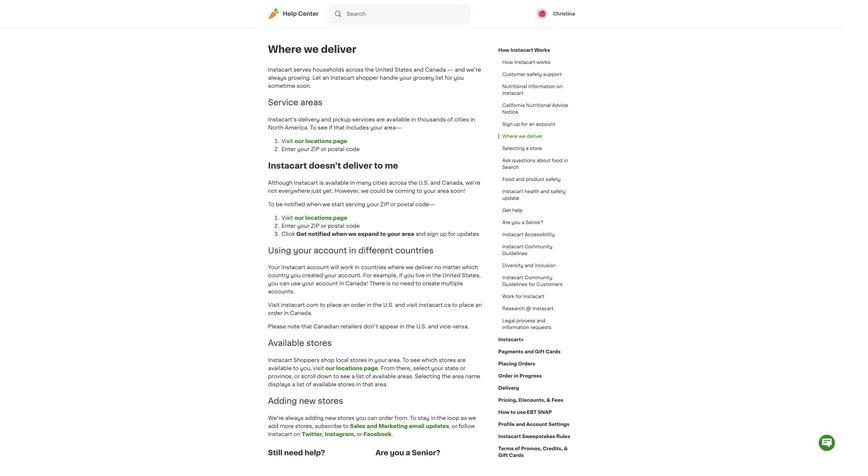 Task type: locate. For each thing, give the bounding box(es) containing it.
2 vertical spatial visit
[[268, 302, 280, 308]]

instacart down "are you a senior?" link
[[502, 232, 524, 237]]

if
[[329, 125, 333, 130], [399, 273, 403, 278]]

0 horizontal spatial are
[[376, 117, 385, 122]]

1 vertical spatial our locations page link
[[295, 215, 347, 220]]

guidelines inside instacart community guidelines for customers
[[502, 282, 528, 287]]

enter inside visit our locations page enter your zip or postal code click get notified when we expand to your area and sign up for updates
[[282, 223, 296, 228]]

to right coming
[[417, 188, 422, 193]]

0 horizontal spatial on
[[294, 432, 300, 437]]

to down live
[[416, 281, 421, 286]]

food
[[502, 177, 515, 182]]

our up click
[[295, 215, 304, 220]]

selecting down "select"
[[415, 374, 441, 379]]

Search search field
[[346, 6, 469, 22]]

our
[[295, 138, 304, 144], [295, 215, 304, 220], [325, 366, 335, 371]]

zip inside visit our locations page enter your zip or postal code
[[311, 146, 320, 152]]

zip
[[311, 146, 320, 152], [380, 202, 389, 207], [311, 223, 320, 228]]

food and product safety
[[502, 177, 561, 182]]

work
[[502, 294, 514, 299]]

and inside "although instacart is available in many cities across the u.s. and canada, we're not everywhere just yet. however, we could be coming to your area soon!"
[[430, 180, 441, 185]]

when down just
[[306, 202, 321, 207]]

on inside , or follow instacart on
[[294, 432, 300, 437]]

however,
[[335, 188, 360, 193]]

0 horizontal spatial visit
[[313, 366, 324, 371]]

advice
[[552, 103, 568, 108]]

0 horizontal spatial gift
[[498, 453, 508, 458]]

you inside we're always adding new stores you can order from. to stay in the loop as we add more stores, subscribe to
[[356, 415, 366, 421]]

on down stores, at the bottom left of page
[[294, 432, 300, 437]]

the
[[365, 67, 374, 72], [408, 180, 417, 185], [432, 273, 441, 278], [373, 302, 382, 308], [406, 324, 415, 329], [442, 374, 451, 379], [437, 415, 446, 421]]

0 horizontal spatial area
[[402, 231, 414, 237]]

list inside instacart serves households across the united states and canada — and we're always growing. let an instacart shopper handle your grocery list for you sometime soon.
[[436, 75, 444, 80]]

stores up the sales
[[338, 415, 355, 421]]

to inside your instacart account will work in countries where we deliver no matter which country you created your account. for example, if you live in the united states, you can use your account in canada! there is no need to create multiple accounts.
[[416, 281, 421, 286]]

for up where we deliver 'link'
[[521, 122, 528, 127]]

selecting up ask
[[502, 146, 525, 151]]

our for visit our locations page enter your zip or postal code
[[295, 138, 304, 144]]

0 vertical spatial visit
[[407, 302, 418, 308]]

a up instacart accessibility 'link'
[[522, 220, 525, 225]]

which inside instacart shoppers shop local stores in your area. to see which stores are available to you, visit
[[422, 358, 438, 363]]

0 vertical spatial postal
[[328, 146, 345, 152]]

cards down requests
[[546, 349, 561, 354]]

0 vertical spatial visit
[[282, 138, 293, 144]]

facebook
[[364, 432, 392, 437]]

to inside we're always adding new stores you can order from. to stay in the loop as we add more stores, subscribe to
[[343, 424, 349, 429]]

gift
[[535, 349, 545, 354], [498, 453, 508, 458]]

1 community from the top
[[525, 244, 553, 249]]

countries down sign
[[395, 247, 434, 254]]

0 horizontal spatial notified
[[284, 202, 305, 207]]

we're
[[268, 415, 284, 421]]

instacart up how instacart works link
[[511, 48, 533, 53]]

0 vertical spatial our locations page link
[[295, 138, 347, 144]]

the down there
[[373, 302, 382, 308]]

are inside the instacart's delivery and pickup services are available in thousands of cities in north america. to see if that includes your area—
[[376, 117, 385, 122]]

are down get help
[[502, 220, 510, 225]]

locations down delivery
[[305, 138, 332, 144]]

update
[[502, 196, 519, 201]]

1 guidelines from the top
[[502, 251, 528, 256]]

payments and gift cards
[[498, 349, 561, 354]]

0 vertical spatial use
[[291, 281, 301, 286]]

your inside instacart serves households across the united states and canada — and we're always growing. let an instacart shopper handle your grocery list for you sometime soon.
[[399, 75, 412, 80]]

a right displays
[[292, 382, 295, 387]]

where inside 'link'
[[502, 134, 518, 139]]

0 vertical spatial gift
[[535, 349, 545, 354]]

are inside instacart shoppers shop local stores in your area. to see which stores are available to you, visit
[[457, 358, 466, 363]]

0 horizontal spatial when
[[306, 202, 321, 207]]

created
[[302, 273, 323, 278]]

1 vertical spatial code
[[346, 223, 360, 228]]

be down not
[[276, 202, 283, 207]]

or inside , or follow instacart on
[[452, 424, 458, 429]]

. from there, select your state or province, or scroll down to see a list of available areas. selecting the area name displays a list of available stores in that area.
[[268, 366, 480, 387]]

still
[[268, 449, 283, 457]]

in inside ask questions about food in search
[[564, 158, 568, 163]]

u.s. up appear
[[383, 302, 394, 308]]

see down delivery
[[318, 125, 328, 130]]

will
[[330, 265, 339, 270]]

1 horizontal spatial need
[[400, 281, 414, 286]]

in up however,
[[350, 180, 355, 185]]

0 horizontal spatial which
[[422, 358, 438, 363]]

0 horizontal spatial selecting
[[415, 374, 441, 379]]

2 guidelines from the top
[[502, 282, 528, 287]]

safety inside instacart health and safety update
[[551, 189, 566, 194]]

how for how instacart works
[[502, 60, 513, 65]]

2 vertical spatial that
[[362, 382, 373, 387]]

2 horizontal spatial see
[[410, 358, 420, 363]]

if down where
[[399, 273, 403, 278]]

in right appear
[[400, 324, 405, 329]]

1 vertical spatial no
[[392, 281, 399, 286]]

the down state
[[442, 374, 451, 379]]

twitter , instagram , or facebook .
[[302, 432, 393, 437]]

where we deliver inside 'link'
[[502, 134, 543, 139]]

if inside the instacart's delivery and pickup services are available in thousands of cities in north america. to see if that includes your area—
[[329, 125, 333, 130]]

united
[[375, 67, 393, 72], [443, 273, 461, 278]]

account up the created
[[307, 265, 329, 270]]

instacart's
[[268, 117, 297, 122]]

0 vertical spatial locations
[[305, 138, 332, 144]]

to up "canadian"
[[320, 302, 325, 308]]

account down the created
[[316, 281, 338, 286]]

matter
[[443, 265, 461, 270]]

united inside your instacart account will work in countries where we deliver no matter which country you created your account. for example, if you live in the united states, you can use your account in canada! there is no need to create multiple accounts.
[[443, 273, 461, 278]]

0 vertical spatial nutritional
[[502, 84, 527, 89]]

0 horizontal spatial is
[[319, 180, 324, 185]]

0 vertical spatial if
[[329, 125, 333, 130]]

community inside instacart community guidelines
[[525, 244, 553, 249]]

0 horizontal spatial .
[[378, 366, 380, 371]]

community up customers
[[525, 275, 553, 280]]

community down accessibility
[[525, 244, 553, 249]]

account
[[526, 422, 548, 427]]

1 vertical spatial enter
[[282, 223, 296, 228]]

code—
[[415, 202, 435, 207]]

instacart inside 'link'
[[533, 306, 554, 311]]

instacart up just
[[294, 180, 318, 185]]

1 code from the top
[[346, 146, 360, 152]]

no down example,
[[392, 281, 399, 286]]

still need help?
[[268, 449, 325, 457]]

when up using your account in different countries
[[332, 231, 347, 237]]

profile and account settings link
[[498, 418, 570, 431]]

new up subscribe on the left bottom of page
[[325, 415, 336, 421]]

0 vertical spatial order
[[351, 302, 366, 308]]

expand
[[358, 231, 379, 237]]

deliver inside 'link'
[[527, 134, 543, 139]]

locations for visit our locations page enter your zip or postal code
[[305, 138, 332, 144]]

0 vertical spatial zip
[[311, 146, 320, 152]]

shop
[[321, 358, 335, 363]]

how for how to use ebt snap
[[498, 410, 510, 415]]

0 horizontal spatial across
[[346, 67, 364, 72]]

. inside . from there, select your state or province, or scroll down to see a list of available areas. selecting the area name displays a list of available stores in that area.
[[378, 366, 380, 371]]

1 horizontal spatial united
[[443, 273, 461, 278]]

areas
[[301, 99, 323, 106]]

discounts,
[[519, 398, 546, 403]]

no left matter
[[434, 265, 441, 270]]

for up work for instacart
[[529, 282, 535, 287]]

our locations page link down local
[[325, 366, 378, 371]]

1 vertical spatial safety
[[546, 177, 561, 182]]

0 vertical spatial cards
[[546, 349, 561, 354]]

a down our locations page
[[352, 374, 355, 379]]

across inside instacart serves households across the united states and canada — and we're always growing. let an instacart shopper handle your grocery list for you sometime soon.
[[346, 67, 364, 72]]

a left store
[[526, 146, 529, 151]]

1 vertical spatial visit
[[282, 215, 293, 220]]

0 vertical spatial list
[[436, 75, 444, 80]]

1 horizontal spatial up
[[514, 122, 520, 127]]

0 vertical spatial countries
[[395, 247, 434, 254]]

@
[[526, 306, 531, 311]]

1 horizontal spatial list
[[356, 374, 364, 379]]

u.s. inside "although instacart is available in many cities across the u.s. and canada, we're not everywhere just yet. however, we could be coming to your area soon!"
[[419, 180, 429, 185]]

0 horizontal spatial &
[[547, 398, 551, 403]]

we're
[[466, 67, 481, 72], [466, 180, 480, 185]]

page for visit our locations page enter your zip or postal code
[[333, 138, 347, 144]]

senior?
[[526, 220, 543, 225], [412, 449, 441, 457]]

help center link
[[268, 8, 319, 19]]

can up "accounts." on the left of the page
[[280, 281, 290, 286]]

1 vertical spatial if
[[399, 273, 403, 278]]

1 vertical spatial locations
[[305, 215, 332, 220]]

scroll
[[301, 374, 316, 379]]

for inside visit our locations page enter your zip or postal code click get notified when we expand to your area and sign up for updates
[[448, 231, 456, 237]]

pickup
[[333, 117, 351, 122]]

and inside profile and account settings link
[[516, 422, 525, 427]]

across up coming
[[389, 180, 407, 185]]

and down how to use ebt snap
[[516, 422, 525, 427]]

search
[[502, 165, 519, 170]]

across up shopper
[[346, 67, 364, 72]]

zip for visit our locations page enter your zip or postal code click get notified when we expand to your area and sign up for updates
[[311, 223, 320, 228]]

u.s. for across
[[419, 180, 429, 185]]

nutritional inside nutritional information on instacart
[[502, 84, 527, 89]]

enter down america.
[[282, 146, 296, 152]]

& left fees
[[547, 398, 551, 403]]

1 vertical spatial order
[[268, 311, 283, 316]]

is inside "although instacart is available in many cities across the u.s. and canada, we're not everywhere just yet. however, we could be coming to your area soon!"
[[319, 180, 324, 185]]

up
[[514, 122, 520, 127], [440, 231, 447, 237]]

customer safety support link
[[498, 68, 566, 80]]

is inside your instacart account will work in countries where we deliver no matter which country you created your account. for example, if you live in the united states, you can use your account in canada! there is no need to create multiple accounts.
[[386, 281, 391, 286]]

yet.
[[323, 188, 333, 193]]

our inside visit our locations page enter your zip or postal code click get notified when we expand to your area and sign up for updates
[[295, 215, 304, 220]]

a
[[526, 146, 529, 151], [522, 220, 525, 225], [352, 374, 355, 379], [292, 382, 295, 387], [406, 449, 410, 457]]

if inside your instacart account will work in countries where we deliver no matter which country you created your account. for example, if you live in the united states, you can use your account in canada! there is no need to create multiple accounts.
[[399, 273, 403, 278]]

u.s. up code—
[[419, 180, 429, 185]]

get
[[502, 208, 511, 213], [296, 231, 307, 237]]

could
[[370, 188, 385, 193]]

that down pickup on the left top of the page
[[334, 125, 345, 130]]

work
[[341, 265, 353, 270]]

that down instacart shoppers shop local stores in your area. to see which stores are available to you, visit
[[362, 382, 373, 387]]

to inside "although instacart is available in many cities across the u.s. and canada, we're not everywhere just yet. however, we could be coming to your area soon!"
[[417, 188, 422, 193]]

use inside your instacart account will work in countries where we deliver no matter which country you created your account. for example, if you live in the united states, you can use your account in canada! there is no need to create multiple accounts.
[[291, 281, 301, 286]]

code inside visit our locations page enter your zip or postal code
[[346, 146, 360, 152]]

guidelines inside instacart community guidelines
[[502, 251, 528, 256]]

where we deliver link
[[498, 130, 547, 142]]

selecting
[[502, 146, 525, 151], [415, 374, 441, 379]]

if up visit our locations page enter your zip or postal code
[[329, 125, 333, 130]]

countries inside your instacart account will work in countries where we deliver no matter which country you created your account. for example, if you live in the united states, you can use your account in canada! there is no need to create multiple accounts.
[[361, 265, 386, 270]]

1 vertical spatial visit
[[313, 366, 324, 371]]

of right terms
[[515, 446, 520, 451]]

deliver inside your instacart account will work in countries where we deliver no matter which country you created your account. for example, if you live in the united states, you can use your account in canada! there is no need to create multiple accounts.
[[415, 265, 433, 270]]

the inside we're always adding new stores you can order from. to stay in the loop as we add more stores, subscribe to
[[437, 415, 446, 421]]

where we deliver
[[268, 44, 356, 54], [502, 134, 543, 139]]

1 vertical spatial where we deliver
[[502, 134, 543, 139]]

how instacart works
[[498, 48, 550, 53]]

in left canada.
[[284, 311, 289, 316]]

1 vertical spatial our
[[295, 215, 304, 220]]

0 horizontal spatial up
[[440, 231, 447, 237]]

1 horizontal spatial no
[[434, 265, 441, 270]]

1 vertical spatial which
[[422, 358, 438, 363]]

the inside visit instacart.com to place an order in the u.s. and visit instacart.ca to place an order in canada.
[[373, 302, 382, 308]]

zip inside visit our locations page enter your zip or postal code click get notified when we expand to your area and sign up for updates
[[311, 223, 320, 228]]

in inside we're always adding new stores you can order from. to stay in the loop as we add more stores, subscribe to
[[431, 415, 436, 421]]

visit down america.
[[282, 138, 293, 144]]

2 enter from the top
[[282, 223, 296, 228]]

we right as on the right of page
[[468, 415, 476, 421]]

of inside terms of promos, credits, & gift cards
[[515, 446, 520, 451]]

1 vertical spatial how
[[502, 60, 513, 65]]

customers
[[537, 282, 563, 287]]

for inside instacart serves households across the united states and canada — and we're always growing. let an instacart shopper handle your grocery list for you sometime soon.
[[445, 75, 452, 80]]

0 vertical spatial that
[[334, 125, 345, 130]]

0 vertical spatial united
[[375, 67, 393, 72]]

safety
[[527, 72, 542, 77], [546, 177, 561, 182], [551, 189, 566, 194]]

2 horizontal spatial order
[[379, 415, 393, 421]]

growing.
[[288, 75, 311, 80]]

1 horizontal spatial when
[[332, 231, 347, 237]]

1 horizontal spatial if
[[399, 273, 403, 278]]

when inside visit our locations page enter your zip or postal code click get notified when we expand to your area and sign up for updates
[[332, 231, 347, 237]]

0 vertical spatial guidelines
[[502, 251, 528, 256]]

stores down our locations page
[[338, 382, 355, 387]]

& inside terms of promos, credits, & gift cards
[[564, 446, 568, 451]]

get right click
[[296, 231, 307, 237]]

and down instacart community guidelines
[[525, 263, 534, 268]]

1 horizontal spatial new
[[325, 415, 336, 421]]

we down many
[[361, 188, 369, 193]]

locations down start
[[305, 215, 332, 220]]

area inside visit our locations page enter your zip or postal code click get notified when we expand to your area and sign up for updates
[[402, 231, 414, 237]]

1 horizontal spatial be
[[387, 188, 394, 193]]

are you a senior? link
[[498, 216, 548, 229]]

is up just
[[319, 180, 324, 185]]

in up work
[[349, 247, 356, 254]]

.
[[378, 366, 380, 371], [392, 432, 393, 437]]

1 enter from the top
[[282, 146, 296, 152]]

0 horizontal spatial united
[[375, 67, 393, 72]]

america.
[[285, 125, 309, 130]]

page down pickup on the left top of the page
[[333, 138, 347, 144]]

see up "select"
[[410, 358, 420, 363]]

versa.
[[453, 324, 469, 329]]

visit for visit instacart.com to place an order in the u.s. and visit instacart.ca to place an order in canada.
[[268, 302, 280, 308]]

in right order
[[514, 374, 519, 378]]

2 community from the top
[[525, 275, 553, 280]]

always up "sometime"
[[268, 75, 287, 80]]

1 vertical spatial area
[[402, 231, 414, 237]]

2 vertical spatial our locations page link
[[325, 366, 378, 371]]

and
[[414, 67, 424, 72], [455, 67, 465, 72], [321, 117, 331, 122], [516, 177, 525, 182], [430, 180, 441, 185], [541, 189, 550, 194], [416, 231, 426, 237], [525, 263, 534, 268], [395, 302, 405, 308], [537, 318, 546, 323], [428, 324, 438, 329], [525, 349, 534, 354], [516, 422, 525, 427], [367, 424, 377, 429]]

1 vertical spatial u.s.
[[383, 302, 394, 308]]

the up create
[[432, 273, 441, 278]]

delivery link
[[498, 382, 519, 394]]

0 horizontal spatial countries
[[361, 265, 386, 270]]

help center
[[283, 11, 319, 16]]

1 horizontal spatial across
[[389, 180, 407, 185]]

instacart.ca
[[419, 302, 451, 308]]

locations for visit our locations page enter your zip or postal code click get notified when we expand to your area and sign up for updates
[[305, 215, 332, 220]]

where we deliver up serves
[[268, 44, 356, 54]]

notified
[[284, 202, 305, 207], [308, 231, 330, 237]]

2 vertical spatial safety
[[551, 189, 566, 194]]

1 horizontal spatial &
[[564, 446, 568, 451]]

1 vertical spatial &
[[564, 446, 568, 451]]

1 horizontal spatial visit
[[407, 302, 418, 308]]

and inside payments and gift cards link
[[525, 349, 534, 354]]

1 vertical spatial cards
[[509, 453, 524, 458]]

available up 'area—'
[[386, 117, 410, 122]]

safety inside "customer safety support" link
[[527, 72, 542, 77]]

and inside visit our locations page enter your zip or postal code click get notified when we expand to your area and sign up for updates
[[416, 231, 426, 237]]

ebt
[[527, 410, 537, 415]]

please
[[268, 324, 286, 329]]

and up orders
[[525, 349, 534, 354]]

1 horizontal spatial get
[[502, 208, 511, 213]]

0 vertical spatial how
[[498, 48, 510, 53]]

instacart inside instacart shoppers shop local stores in your area. to see which stores are available to you, visit
[[268, 358, 292, 363]]

0 vertical spatial see
[[318, 125, 328, 130]]

new
[[299, 397, 316, 405], [325, 415, 336, 421]]

need down where
[[400, 281, 414, 286]]

always
[[268, 75, 287, 80], [285, 415, 304, 421]]

includes
[[346, 125, 369, 130]]

using
[[268, 247, 291, 254]]

our locations page link down delivery
[[295, 138, 347, 144]]

and left the canada,
[[430, 180, 441, 185]]

order in progress
[[498, 374, 542, 378]]

1 vertical spatial area.
[[375, 382, 388, 387]]

instacart+ link
[[498, 334, 524, 346]]

there
[[370, 281, 385, 286]]

add
[[268, 424, 279, 429]]

1 vertical spatial united
[[443, 273, 461, 278]]

&
[[547, 398, 551, 403], [564, 446, 568, 451]]

are up state
[[457, 358, 466, 363]]

work for instacart
[[502, 294, 544, 299]]

0 vertical spatial area
[[437, 188, 449, 193]]

in inside . from there, select your state or province, or scroll down to see a list of available areas. selecting the area name displays a list of available stores in that area.
[[356, 382, 361, 387]]

to left me
[[374, 162, 383, 170]]

postal
[[328, 146, 345, 152], [397, 202, 414, 207], [328, 223, 345, 228]]

safety right product
[[546, 177, 561, 182]]

diversity
[[502, 263, 524, 268]]

0 vertical spatial notified
[[284, 202, 305, 207]]

guidelines for instacart community guidelines
[[502, 251, 528, 256]]

deliver up live
[[415, 265, 433, 270]]

use up "accounts." on the left of the page
[[291, 281, 301, 286]]

our for visit our locations page enter your zip or postal code click get notified when we expand to your area and sign up for updates
[[295, 215, 304, 220]]

nutritional inside the california nutritional advice notice
[[526, 103, 551, 108]]

instacart up the "country"
[[281, 265, 306, 270]]

locations
[[305, 138, 332, 144], [305, 215, 332, 220], [336, 366, 363, 371]]

1 horizontal spatial on
[[557, 84, 563, 89]]

you
[[454, 75, 464, 80], [512, 220, 521, 225], [291, 273, 301, 278], [404, 273, 414, 278], [268, 281, 278, 286], [356, 415, 366, 421], [390, 449, 404, 457]]

are you a senior? down sales and marketing email updates link
[[376, 449, 441, 457]]

canada,
[[442, 180, 464, 185]]

the left "loop"
[[437, 415, 446, 421]]

1 horizontal spatial where
[[502, 134, 518, 139]]

serving
[[346, 202, 365, 207]]

start
[[332, 202, 344, 207]]

safety inside the food and product safety link
[[546, 177, 561, 182]]

1 vertical spatial guidelines
[[502, 282, 528, 287]]

0 horizontal spatial new
[[299, 397, 316, 405]]

postal down start
[[328, 223, 345, 228]]

instacart community guidelines
[[502, 244, 553, 256]]

we're inside "although instacart is available in many cities across the u.s. and canada, we're not everywhere just yet. however, we could be coming to your area soon!"
[[466, 180, 480, 185]]

we're up "soon!"
[[466, 180, 480, 185]]

postal up "instacart doesn't deliver to me"
[[328, 146, 345, 152]]

1 vertical spatial are
[[457, 358, 466, 363]]

0 vertical spatial be
[[387, 188, 394, 193]]

postal inside visit our locations page enter your zip or postal code
[[328, 146, 345, 152]]

which
[[462, 265, 478, 270], [422, 358, 438, 363]]

page inside visit our locations page enter your zip or postal code
[[333, 138, 347, 144]]

senior? down "email" at the bottom of the page
[[412, 449, 441, 457]]

delivery
[[498, 386, 519, 391]]

postal inside visit our locations page enter your zip or postal code click get notified when we expand to your area and sign up for updates
[[328, 223, 345, 228]]

community for instacart community guidelines
[[525, 244, 553, 249]]

for
[[363, 273, 372, 278]]

0 horizontal spatial place
[[327, 302, 342, 308]]

0 vertical spatial are you a senior?
[[502, 220, 543, 225]]

cards down terms
[[509, 453, 524, 458]]

order up please
[[268, 311, 283, 316]]

to up "email" at the bottom of the page
[[410, 415, 417, 421]]

available down down
[[313, 382, 337, 387]]

2 horizontal spatial ,
[[449, 424, 451, 429]]

1 horizontal spatial can
[[368, 415, 378, 421]]

appear
[[380, 324, 399, 329]]

safety right health
[[551, 189, 566, 194]]

0 vertical spatial community
[[525, 244, 553, 249]]

sign up for an account
[[502, 122, 555, 127]]

gift up orders
[[535, 349, 545, 354]]

2 code from the top
[[346, 223, 360, 228]]

you inside "are you a senior?" link
[[512, 220, 521, 225]]

1 vertical spatial is
[[386, 281, 391, 286]]

postal for visit our locations page enter your zip or postal code
[[328, 146, 345, 152]]



Task type: vqa. For each thing, say whether or not it's contained in the screenshot.
leftmost Simply
no



Task type: describe. For each thing, give the bounding box(es) containing it.
2 vertical spatial locations
[[336, 366, 363, 371]]

sales
[[350, 424, 365, 429]]

1 horizontal spatial are
[[502, 220, 510, 225]]

stores inside we're always adding new stores you can order from. to stay in the loop as we add more stores, subscribe to
[[338, 415, 355, 421]]

stores inside . from there, select your state or province, or scroll down to see a list of available areas. selecting the area name displays a list of available stores in that area.
[[338, 382, 355, 387]]

area. inside instacart shoppers shop local stores in your area. to see which stores are available to you, visit
[[388, 358, 401, 363]]

information
[[502, 325, 530, 330]]

to down pricing,
[[511, 410, 516, 415]]

postal for visit our locations page enter your zip or postal code click get notified when we expand to your area and sign up for updates
[[328, 223, 345, 228]]

available down from
[[372, 374, 396, 379]]

0 vertical spatial get
[[502, 208, 511, 213]]

to inside instacart shoppers shop local stores in your area. to see which stores are available to you, visit
[[293, 366, 299, 371]]

notified inside visit our locations page enter your zip or postal code click get notified when we expand to your area and sign up for updates
[[308, 231, 330, 237]]

please note that canadian retailers don't appear in the u.s. and vice-versa.
[[268, 324, 469, 329]]

see inside . from there, select your state or province, or scroll down to see a list of available areas. selecting the area name displays a list of available stores in that area.
[[340, 374, 350, 379]]

account down the "california nutritional advice notice" link
[[536, 122, 555, 127]]

0 horizontal spatial list
[[297, 382, 305, 387]]

visit inside visit instacart.com to place an order in the u.s. and visit instacart.ca to place an order in canada.
[[407, 302, 418, 308]]

deliver up many
[[343, 162, 372, 170]]

the inside . from there, select your state or province, or scroll down to see a list of available areas. selecting the area name displays a list of available stores in that area.
[[442, 374, 451, 379]]

nutritional information on instacart
[[502, 84, 563, 96]]

how instacart works
[[502, 60, 551, 65]]

works
[[537, 60, 551, 65]]

for inside instacart community guidelines for customers
[[529, 282, 535, 287]]

follow
[[459, 424, 475, 429]]

to inside . from there, select your state or province, or scroll down to see a list of available areas. selecting the area name displays a list of available stores in that area.
[[333, 374, 339, 379]]

2 vertical spatial page
[[364, 366, 378, 371]]

1 horizontal spatial order
[[351, 302, 366, 308]]

how for how instacart works
[[498, 48, 510, 53]]

available inside "although instacart is available in many cities across the u.s. and canada, we're not everywhere just yet. however, we could be coming to your area soon!"
[[325, 180, 349, 185]]

selecting inside . from there, select your state or province, or scroll down to see a list of available areas. selecting the area name displays a list of available stores in that area.
[[415, 374, 441, 379]]

gift inside terms of promos, credits, & gift cards
[[498, 453, 508, 458]]

research
[[502, 306, 525, 311]]

visit inside instacart shoppers shop local stores in your area. to see which stores are available to you, visit
[[313, 366, 324, 371]]

to right instacart.ca
[[452, 302, 458, 308]]

help
[[512, 208, 523, 213]]

a down sales and marketing email updates link
[[406, 449, 410, 457]]

nutritional information on instacart link
[[498, 80, 575, 99]]

your inside instacart shoppers shop local stores in your area. to see which stores are available to you, visit
[[375, 358, 387, 363]]

get help
[[502, 208, 523, 213]]

we left start
[[322, 202, 330, 207]]

ask
[[502, 158, 511, 163]]

and inside "diversity and inclusion" link
[[525, 263, 534, 268]]

we inside visit our locations page enter your zip or postal code click get notified when we expand to your area and sign up for updates
[[348, 231, 357, 237]]

page for visit our locations page enter your zip or postal code click get notified when we expand to your area and sign up for updates
[[333, 215, 347, 220]]

guidelines for instacart community guidelines for customers
[[502, 282, 528, 287]]

instacart down profile
[[498, 434, 521, 439]]

1 horizontal spatial senior?
[[526, 220, 543, 225]]

grocery
[[413, 75, 434, 80]]

instacart down how instacart works link
[[514, 60, 535, 65]]

1 horizontal spatial ,
[[354, 432, 355, 437]]

visit for visit our locations page enter your zip or postal code click get notified when we expand to your area and sign up for updates
[[282, 215, 293, 220]]

instacart inside your instacart account will work in countries where we deliver no matter which country you created your account. for example, if you live in the united states, you can use your account in canada! there is no need to create multiple accounts.
[[281, 265, 306, 270]]

account.
[[338, 273, 362, 278]]

0 vertical spatial up
[[514, 122, 520, 127]]

and right —
[[455, 67, 465, 72]]

or inside visit our locations page enter your zip or postal code click get notified when we expand to your area and sign up for updates
[[321, 223, 326, 228]]

for right work
[[516, 294, 522, 299]]

in down 'account.'
[[339, 281, 344, 286]]

example,
[[373, 273, 398, 278]]

multiple
[[441, 281, 463, 286]]

we up serves
[[304, 44, 319, 54]]

instacart accessibility
[[502, 232, 555, 237]]

zip for visit our locations page enter your zip or postal code
[[311, 146, 320, 152]]

an inside instacart serves households across the united states and canada — and we're always growing. let an instacart shopper handle your grocery list for you sometime soon.
[[323, 75, 329, 80]]

1 vertical spatial need
[[284, 449, 303, 457]]

terms of promos, credits, & gift cards link
[[498, 443, 575, 459]]

twitter link
[[302, 432, 322, 437]]

in right live
[[426, 273, 431, 278]]

, inside , or follow instacart on
[[449, 424, 451, 429]]

and left vice-
[[428, 324, 438, 329]]

cities in
[[454, 117, 475, 122]]

0 vertical spatial where
[[268, 44, 302, 54]]

the right appear
[[406, 324, 415, 329]]

placing
[[498, 362, 517, 366]]

live
[[416, 273, 425, 278]]

available stores
[[268, 339, 332, 347]]

an down states,
[[475, 302, 482, 308]]

using your account in different countries
[[268, 247, 434, 254]]

about
[[537, 158, 551, 163]]

pricing, discounts, & fees link
[[498, 394, 564, 406]]

user avatar image
[[537, 8, 548, 19]]

cards inside terms of promos, credits, & gift cards
[[509, 453, 524, 458]]

get help link
[[498, 204, 527, 216]]

orders
[[518, 362, 535, 366]]

where
[[388, 265, 404, 270]]

area inside "although instacart is available in many cities across the u.s. and canada, we're not everywhere just yet. however, we could be coming to your area soon!"
[[437, 188, 449, 193]]

u.s. for in
[[416, 324, 427, 329]]

code for visit our locations page enter your zip or postal code click get notified when we expand to your area and sign up for updates
[[346, 223, 360, 228]]

instagram link
[[325, 432, 354, 437]]

the inside "although instacart is available in many cities across the u.s. and canada, we're not everywhere just yet. however, we could be coming to your area soon!"
[[408, 180, 417, 185]]

can inside we're always adding new stores you can order from. to stay in the loop as we add more stores, subscribe to
[[368, 415, 378, 421]]

enter for visit our locations page enter your zip or postal code click get notified when we expand to your area and sign up for updates
[[282, 223, 296, 228]]

fees
[[552, 398, 564, 403]]

stores up state
[[439, 358, 456, 363]]

of inside the instacart's delivery and pickup services are available in thousands of cities in north america. to see if that includes your area—
[[447, 117, 453, 122]]

1 vertical spatial postal
[[397, 202, 414, 207]]

we're inside instacart serves households across the united states and canada — and we're always growing. let an instacart shopper handle your grocery list for you sometime soon.
[[466, 67, 481, 72]]

see inside the instacart's delivery and pickup services are available in thousands of cities in north america. to see if that includes your area—
[[318, 125, 328, 130]]

works
[[534, 48, 550, 53]]

sign up for an account link
[[498, 118, 560, 130]]

updates inside visit our locations page enter your zip or postal code click get notified when we expand to your area and sign up for updates
[[457, 231, 479, 237]]

0 vertical spatial &
[[547, 398, 551, 403]]

of down scroll
[[306, 382, 312, 387]]

1 vertical spatial that
[[301, 324, 312, 329]]

payments
[[498, 349, 524, 354]]

food and product safety link
[[498, 173, 565, 185]]

united inside instacart serves households across the united states and canada — and we're always growing. let an instacart shopper handle your grocery list for you sometime soon.
[[375, 67, 393, 72]]

0 vertical spatial no
[[434, 265, 441, 270]]

that inside . from there, select your state or province, or scroll down to see a list of available areas. selecting the area name displays a list of available stores in that area.
[[362, 382, 373, 387]]

your inside visit our locations page enter your zip or postal code
[[297, 146, 310, 152]]

in inside the instacart's delivery and pickup services are available in thousands of cities in north america. to see if that includes your area—
[[411, 117, 416, 122]]

can inside your instacart account will work in countries where we deliver no matter which country you created your account. for example, if you live in the united states, you can use your account in canada! there is no need to create multiple accounts.
[[280, 281, 290, 286]]

instacart inside nutritional information on instacart
[[502, 91, 524, 96]]

and up facebook "link"
[[367, 424, 377, 429]]

we inside where we deliver 'link'
[[519, 134, 526, 139]]

process
[[516, 318, 536, 323]]

always inside we're always adding new stores you can order from. to stay in the loop as we add more stores, subscribe to
[[285, 415, 304, 421]]

customer safety support
[[502, 72, 562, 77]]

to inside we're always adding new stores you can order from. to stay in the loop as we add more stores, subscribe to
[[410, 415, 417, 421]]

you,
[[300, 366, 312, 371]]

be inside "although instacart is available in many cities across the u.s. and canada, we're not everywhere just yet. however, we could be coming to your area soon!"
[[387, 188, 394, 193]]

instacart inside , or follow instacart on
[[268, 432, 292, 437]]

stores down "canadian"
[[306, 339, 332, 347]]

legal process and information requests
[[502, 318, 552, 330]]

to inside the instacart's delivery and pickup services are available in thousands of cities in north america. to see if that includes your area—
[[310, 125, 317, 130]]

0 vertical spatial new
[[299, 397, 316, 405]]

how instacart works link
[[498, 44, 550, 56]]

instacart up although
[[268, 162, 307, 170]]

community for instacart community guidelines for customers
[[525, 275, 553, 280]]

how to use ebt snap
[[498, 410, 552, 415]]

the inside your instacart account will work in countries where we deliver no matter which country you created your account. for example, if you live in the united states, you can use your account in canada! there is no need to create multiple accounts.
[[432, 273, 441, 278]]

1 horizontal spatial .
[[392, 432, 393, 437]]

stay
[[418, 415, 430, 421]]

in up the please note that canadian retailers don't appear in the u.s. and vice-versa.
[[367, 302, 372, 308]]

different
[[358, 247, 393, 254]]

your inside "although instacart is available in many cities across the u.s. and canada, we're not everywhere just yet. however, we could be coming to your area soon!"
[[424, 188, 436, 193]]

sign
[[502, 122, 513, 127]]

0 horizontal spatial are you a senior?
[[376, 449, 441, 457]]

your inside . from there, select your state or province, or scroll down to see a list of available areas. selecting the area name displays a list of available stores in that area.
[[431, 366, 444, 371]]

0 horizontal spatial updates
[[426, 424, 449, 429]]

1 vertical spatial list
[[356, 374, 364, 379]]

questions
[[512, 158, 536, 163]]

selecting a store
[[502, 146, 542, 151]]

new inside we're always adding new stores you can order from. to stay in the loop as we add more stores, subscribe to
[[325, 415, 336, 421]]

how instacart works link
[[498, 56, 555, 68]]

to be notified when we start serving your zip or postal code—
[[268, 202, 435, 207]]

to inside visit our locations page enter your zip or postal code click get notified when we expand to your area and sign up for updates
[[380, 231, 386, 237]]

see inside instacart shoppers shop local stores in your area. to see which stores are available to you, visit
[[410, 358, 420, 363]]

in inside the order in progress link
[[514, 374, 519, 378]]

and inside instacart health and safety update
[[541, 189, 550, 194]]

0 horizontal spatial where we deliver
[[268, 44, 356, 54]]

instacart up "@"
[[523, 294, 544, 299]]

from.
[[395, 415, 409, 421]]

placing orders
[[498, 362, 535, 366]]

we inside your instacart account will work in countries where we deliver no matter which country you created your account. for example, if you live in the united states, you can use your account in canada! there is no need to create multiple accounts.
[[406, 265, 414, 270]]

area—
[[384, 125, 402, 130]]

adding new stores
[[268, 397, 343, 405]]

adding
[[305, 415, 324, 421]]

order inside we're always adding new stores you can order from. to stay in the loop as we add more stores, subscribe to
[[379, 415, 393, 421]]

instacart sweepstakes rules link
[[498, 431, 570, 443]]

visit for visit our locations page enter your zip or postal code
[[282, 138, 293, 144]]

your
[[268, 265, 280, 270]]

that inside the instacart's delivery and pickup services are available in thousands of cities in north america. to see if that includes your area—
[[334, 125, 345, 130]]

always inside instacart serves households across the united states and canada — and we're always growing. let an instacart shopper handle your grocery list for you sometime soon.
[[268, 75, 287, 80]]

to down not
[[268, 202, 275, 207]]

1 vertical spatial use
[[517, 410, 526, 415]]

1 horizontal spatial are you a senior?
[[502, 220, 543, 225]]

inclusion
[[535, 263, 556, 268]]

help
[[283, 11, 297, 16]]

we inside we're always adding new stores you can order from. to stay in the loop as we add more stores, subscribe to
[[468, 415, 476, 421]]

1 vertical spatial senior?
[[412, 449, 441, 457]]

instacart inside instacart health and safety update
[[502, 189, 524, 194]]

0 horizontal spatial be
[[276, 202, 283, 207]]

although
[[268, 180, 293, 185]]

2 vertical spatial our
[[325, 366, 335, 371]]

stores up adding
[[318, 397, 343, 405]]

and inside visit instacart.com to place an order in the u.s. and visit instacart.ca to place an order in canada.
[[395, 302, 405, 308]]

we're always adding new stores you can order from. to stay in the loop as we add more stores, subscribe to
[[268, 415, 476, 429]]

of down instacart shoppers shop local stores in your area. to see which stores are available to you, visit
[[365, 374, 371, 379]]

don't
[[364, 324, 378, 329]]

instacart up "sometime"
[[268, 67, 292, 72]]

product
[[526, 177, 545, 182]]

—
[[447, 67, 454, 72]]

0 horizontal spatial are
[[376, 449, 388, 457]]

safety for and
[[551, 189, 566, 194]]

coming
[[395, 188, 415, 193]]

which inside your instacart account will work in countries where we deliver no matter which country you created your account. for example, if you live in the united states, you can use your account in canada! there is no need to create multiple accounts.
[[462, 265, 478, 270]]

1 place from the left
[[327, 302, 342, 308]]

1 vertical spatial zip
[[380, 202, 389, 207]]

let
[[312, 75, 321, 80]]

available inside instacart shoppers shop local stores in your area. to see which stores are available to you, visit
[[268, 366, 292, 371]]

area inside . from there, select your state or province, or scroll down to see a list of available areas. selecting the area name displays a list of available stores in that area.
[[452, 374, 464, 379]]

stores up our locations page
[[350, 358, 367, 363]]

pricing, discounts, & fees
[[498, 398, 564, 403]]

from
[[381, 366, 395, 371]]

code for visit our locations page enter your zip or postal code
[[346, 146, 360, 152]]

profile
[[498, 422, 515, 427]]

u.s. inside visit instacart.com to place an order in the u.s. and visit instacart.ca to place an order in canada.
[[383, 302, 394, 308]]

available inside the instacart's delivery and pickup services are available in thousands of cities in north america. to see if that includes your area—
[[386, 117, 410, 122]]

an up where we deliver 'link'
[[529, 122, 535, 127]]

instacart image
[[268, 8, 279, 19]]

and inside the food and product safety link
[[516, 177, 525, 182]]

click
[[282, 231, 295, 237]]

2 place from the left
[[459, 302, 474, 308]]

0 horizontal spatial ,
[[322, 432, 324, 437]]

your inside the instacart's delivery and pickup services are available in thousands of cities in north america. to see if that includes your area—
[[370, 125, 383, 130]]

me
[[385, 162, 398, 170]]

deliver up households
[[321, 44, 356, 54]]

visit our locations page enter your zip or postal code click get notified when we expand to your area and sign up for updates
[[282, 215, 479, 237]]

canada
[[425, 67, 446, 72]]

instacart inside instacart community guidelines
[[502, 244, 524, 249]]

we inside "although instacart is available in many cities across the u.s. and canada, we're not everywhere just yet. however, we could be coming to your area soon!"
[[361, 188, 369, 193]]

settings
[[549, 422, 570, 427]]

available
[[268, 339, 304, 347]]

in right work
[[355, 265, 360, 270]]

instacart down households
[[330, 75, 355, 80]]

state
[[445, 366, 459, 371]]

get inside visit our locations page enter your zip or postal code click get notified when we expand to your area and sign up for updates
[[296, 231, 307, 237]]

and inside the instacart's delivery and pickup services are available in thousands of cities in north america. to see if that includes your area—
[[321, 117, 331, 122]]

instacart inside instacart community guidelines for customers
[[502, 275, 524, 280]]

instacart.com
[[281, 302, 318, 308]]

soon.
[[297, 83, 311, 89]]

up inside visit our locations page enter your zip or postal code click get notified when we expand to your area and sign up for updates
[[440, 231, 447, 237]]

cities
[[373, 180, 388, 185]]

stores,
[[295, 424, 314, 429]]

in inside "although instacart is available in many cities across the u.s. and canada, we're not everywhere just yet. however, we could be coming to your area soon!"
[[350, 180, 355, 185]]

notice
[[502, 110, 518, 114]]

instacart inside 'link'
[[502, 232, 524, 237]]

account up will at the bottom left of page
[[314, 247, 347, 254]]

handle
[[380, 75, 398, 80]]

enter for visit our locations page enter your zip or postal code
[[282, 146, 296, 152]]

and up the grocery
[[414, 67, 424, 72]]

safety for product
[[546, 177, 561, 182]]

0 vertical spatial when
[[306, 202, 321, 207]]

0 horizontal spatial no
[[392, 281, 399, 286]]

terms
[[498, 446, 514, 451]]

canadian
[[314, 324, 339, 329]]

1 horizontal spatial selecting
[[502, 146, 525, 151]]

an up retailers
[[343, 302, 350, 308]]

placing orders link
[[498, 358, 535, 370]]



